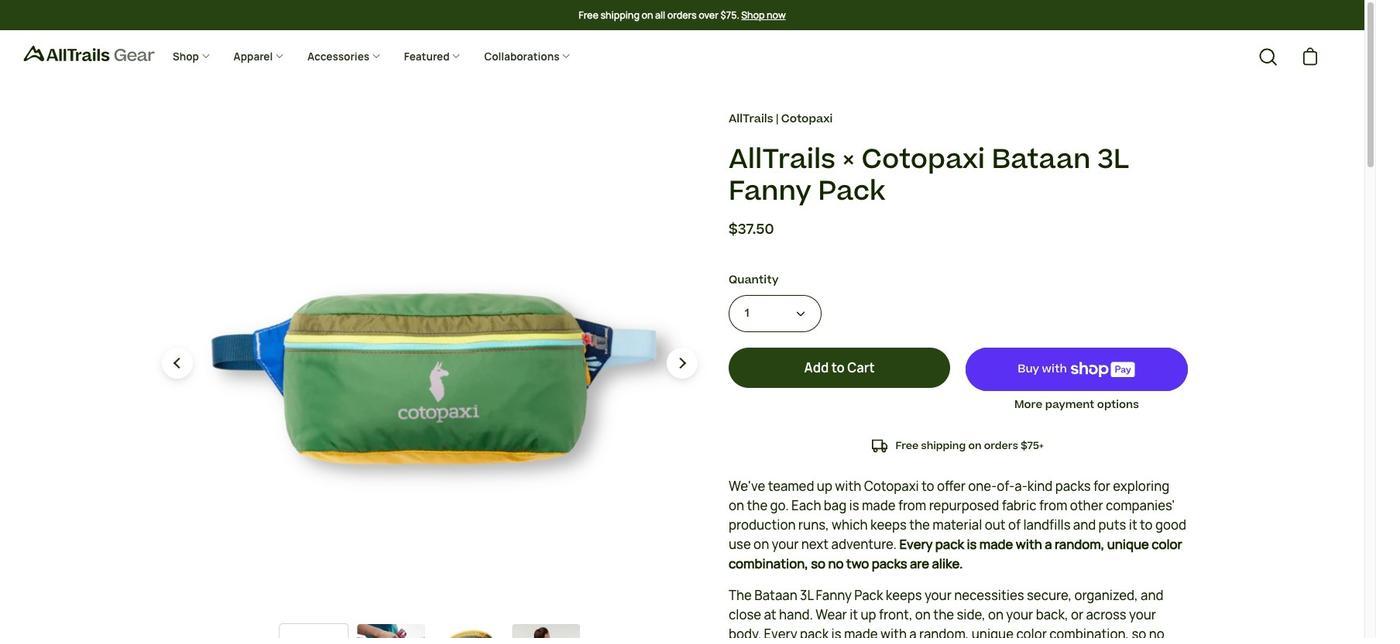 Task type: vqa. For each thing, say whether or not it's contained in the screenshot.
the bottommost Size
no



Task type: describe. For each thing, give the bounding box(es) containing it.
add to cart
[[804, 359, 875, 376]]

apparel
[[234, 49, 275, 63]]

quantity
[[729, 272, 779, 288]]

and inside we've teamed up with cotopaxi to offer one-of-a-kind packs for exploring on the go. each bag is made from repurposed fabric from other companies' production runs, which keeps the material out of landfills and puts it to good use on your next adventure.
[[1073, 517, 1096, 534]]

two
[[846, 555, 869, 572]]

3l inside alltrails × cotopaxi bataan 3l fanny pack
[[1097, 140, 1130, 179]]

collaborations
[[484, 49, 562, 63]]

production
[[729, 517, 796, 534]]

more payment options
[[1014, 397, 1139, 413]]

combination, inside the bataan 3l fanny pack keeps your necessities secure, organized, and close at hand. wear it up front, on the side, on your back, or across your body. every pack is made with a random, unique color combination, so
[[1050, 626, 1129, 638]]

made inside the bataan 3l fanny pack keeps your necessities secure, organized, and close at hand. wear it up front, on the side, on your back, or across your body. every pack is made with a random, unique color combination, so
[[844, 626, 878, 638]]

repurposed
[[929, 497, 999, 514]]

so inside every pack is made with a random, unique color combination, so no two packs are alike.
[[811, 555, 826, 572]]

free shipping on orders $75+
[[896, 438, 1044, 453]]

1 horizontal spatial orders
[[984, 438, 1018, 453]]

free shipping on all orders over $75. shop now
[[579, 8, 786, 21]]

$75.
[[721, 8, 739, 21]]

and inside the bataan 3l fanny pack keeps your necessities secure, organized, and close at hand. wear it up front, on the side, on your back, or across your body. every pack is made with a random, unique color combination, so
[[1141, 587, 1163, 604]]

your left 'back,'
[[1006, 606, 1033, 623]]

cotopaxi for |
[[781, 110, 833, 127]]

packs inside every pack is made with a random, unique color combination, so no two packs are alike.
[[872, 555, 907, 572]]

accessories link
[[296, 38, 393, 76]]

truck image
[[872, 438, 888, 454]]

buy
[[1018, 361, 1039, 377]]

the
[[729, 587, 752, 604]]

is inside we've teamed up with cotopaxi to offer one-of-a-kind packs for exploring on the go. each bag is made from repurposed fabric from other companies' production runs, which keeps the material out of landfills and puts it to good use on your next adventure.
[[849, 497, 859, 514]]

secure,
[[1027, 587, 1072, 604]]

offer
[[937, 478, 966, 495]]

with inside we've teamed up with cotopaxi to offer one-of-a-kind packs for exploring on the go. each bag is made from repurposed fabric from other companies' production runs, which keeps the material out of landfills and puts it to good use on your next adventure.
[[835, 478, 861, 495]]

bag
[[824, 497, 847, 514]]

color inside the bataan 3l fanny pack keeps your necessities secure, organized, and close at hand. wear it up front, on the side, on your back, or across your body. every pack is made with a random, unique color combination, so
[[1016, 626, 1047, 638]]

1 button
[[729, 295, 822, 332]]

packs inside we've teamed up with cotopaxi to offer one-of-a-kind packs for exploring on the go. each bag is made from repurposed fabric from other companies' production runs, which keeps the material out of landfills and puts it to good use on your next adventure.
[[1055, 478, 1091, 495]]

collaborations link
[[473, 38, 583, 76]]

3l inside the bataan 3l fanny pack keeps your necessities secure, organized, and close at hand. wear it up front, on the side, on your back, or across your body. every pack is made with a random, unique color combination, so
[[800, 587, 813, 604]]

made inside we've teamed up with cotopaxi to offer one-of-a-kind packs for exploring on the go. each bag is made from repurposed fabric from other companies' production runs, which keeps the material out of landfills and puts it to good use on your next adventure.
[[862, 497, 896, 514]]

good
[[1155, 517, 1186, 534]]

necessities
[[954, 587, 1024, 604]]

|
[[776, 110, 778, 127]]

random, inside the bataan 3l fanny pack keeps your necessities secure, organized, and close at hand. wear it up front, on the side, on your back, or across your body. every pack is made with a random, unique color combination, so
[[919, 626, 969, 638]]

toggle plus image for collaborations
[[562, 51, 571, 60]]

at
[[764, 606, 776, 623]]

of-
[[997, 478, 1015, 495]]

over
[[699, 8, 719, 21]]

alltrails for alltrails × cotopaxi bataan 3l fanny pack
[[729, 140, 836, 179]]

close
[[729, 606, 761, 623]]

on left all
[[642, 8, 653, 21]]

alltrails × cotopaxi bataan 3l fanny pack bag cotopaxi image
[[177, 110, 682, 616]]

alltrails | cotopaxi
[[729, 110, 833, 127]]

alike.
[[932, 555, 963, 572]]

keeps inside we've teamed up with cotopaxi to offer one-of-a-kind packs for exploring on the go. each bag is made from repurposed fabric from other companies' production runs, which keeps the material out of landfills and puts it to good use on your next adventure.
[[870, 517, 907, 534]]

body.
[[729, 626, 761, 638]]

buy with button
[[966, 348, 1188, 391]]

of
[[1008, 517, 1021, 534]]

kind
[[1027, 478, 1053, 495]]

your right across
[[1129, 606, 1156, 623]]

1 from from the left
[[898, 497, 926, 514]]

made inside every pack is made with a random, unique color combination, so no two packs are alike.
[[979, 536, 1013, 553]]

0 horizontal spatial the
[[747, 497, 768, 514]]

add
[[804, 359, 829, 376]]

free for free shipping on orders $75+
[[896, 438, 919, 453]]

go.
[[770, 497, 789, 514]]

shop now link
[[741, 8, 786, 22]]

on down we've
[[729, 497, 744, 514]]

on down necessities
[[988, 606, 1004, 623]]

which
[[832, 517, 868, 534]]

more
[[1014, 397, 1043, 413]]

material
[[933, 517, 982, 534]]

fanny inside alltrails × cotopaxi bataan 3l fanny pack
[[729, 172, 811, 211]]

cart
[[847, 359, 875, 376]]

color inside every pack is made with a random, unique color combination, so no two packs are alike.
[[1152, 536, 1182, 553]]

1
[[745, 305, 749, 321]]

we've teamed up with cotopaxi to offer one-of-a-kind packs for exploring on the go. each bag is made from repurposed fabric from other companies' production runs, which keeps the material out of landfills and puts it to good use on your next adventure.
[[729, 478, 1186, 553]]

on right front,
[[915, 606, 931, 623]]

fanny inside the bataan 3l fanny pack keeps your necessities secure, organized, and close at hand. wear it up front, on the side, on your back, or across your body. every pack is made with a random, unique color combination, so
[[816, 587, 852, 604]]

×
[[842, 140, 855, 179]]

every pack is made with a random, unique color combination, so no two packs are alike.
[[729, 536, 1182, 572]]

alltrails × cotopaxi bataan 3l fanny pack
[[729, 140, 1130, 211]]

companies'
[[1106, 497, 1175, 514]]

2 horizontal spatial to
[[1140, 517, 1153, 534]]

organized,
[[1074, 587, 1138, 604]]

next
[[801, 536, 829, 553]]

fabric
[[1002, 497, 1037, 514]]

exploring
[[1113, 478, 1170, 495]]

across
[[1086, 606, 1127, 623]]



Task type: locate. For each thing, give the bounding box(es) containing it.
0 vertical spatial color
[[1152, 536, 1182, 553]]

shipping for all
[[600, 8, 640, 21]]

shipping up offer
[[921, 438, 966, 453]]

0 vertical spatial combination,
[[729, 555, 808, 572]]

with down of
[[1016, 536, 1042, 553]]

2 vertical spatial to
[[1140, 517, 1153, 534]]

to inside button
[[831, 359, 845, 376]]

are
[[910, 555, 929, 572]]

0 vertical spatial shipping
[[600, 8, 640, 21]]

on up "one-"
[[968, 438, 982, 453]]

0 vertical spatial made
[[862, 497, 896, 514]]

1 horizontal spatial it
[[1129, 517, 1137, 534]]

random, down 'side,'
[[919, 626, 969, 638]]

1 vertical spatial pack
[[854, 587, 883, 604]]

landfills
[[1023, 517, 1071, 534]]

alltrails
[[729, 110, 773, 127], [729, 140, 836, 179]]

a-
[[1015, 478, 1027, 495]]

for
[[1093, 478, 1110, 495]]

1 vertical spatial packs
[[872, 555, 907, 572]]

1 vertical spatial so
[[1132, 626, 1146, 638]]

0 horizontal spatial shop
[[173, 49, 201, 63]]

2 vertical spatial the
[[933, 606, 954, 623]]

1 horizontal spatial packs
[[1055, 478, 1091, 495]]

and right organized,
[[1141, 587, 1163, 604]]

alltrails | cotopaxi link
[[729, 110, 833, 127]]

it right wear
[[850, 606, 858, 623]]

to
[[831, 359, 845, 376], [922, 478, 934, 495], [1140, 517, 1153, 534]]

a down front,
[[909, 626, 917, 638]]

puts
[[1099, 517, 1126, 534]]

is down material
[[967, 536, 977, 553]]

the left 'side,'
[[933, 606, 954, 623]]

orders right all
[[667, 8, 697, 21]]

apparel link
[[222, 38, 296, 76]]

the inside the bataan 3l fanny pack keeps your necessities secure, organized, and close at hand. wear it up front, on the side, on your back, or across your body. every pack is made with a random, unique color combination, so
[[933, 606, 954, 623]]

it down companies'
[[1129, 517, 1137, 534]]

orders
[[667, 8, 697, 21], [984, 438, 1018, 453]]

0 vertical spatial so
[[811, 555, 826, 572]]

is inside the bataan 3l fanny pack keeps your necessities secure, organized, and close at hand. wear it up front, on the side, on your back, or across your body. every pack is made with a random, unique color combination, so
[[831, 626, 841, 638]]

1 horizontal spatial pack
[[935, 536, 964, 553]]

unique
[[1107, 536, 1149, 553], [972, 626, 1014, 638]]

pack down wear
[[800, 626, 829, 638]]

4 toggle plus image from the left
[[562, 51, 571, 60]]

back,
[[1036, 606, 1068, 623]]

1 horizontal spatial fanny
[[816, 587, 852, 604]]

to left offer
[[922, 478, 934, 495]]

a down landfills on the bottom right
[[1045, 536, 1052, 553]]

0 horizontal spatial packs
[[872, 555, 907, 572]]

with inside 'button'
[[1042, 361, 1067, 377]]

0 vertical spatial free
[[579, 8, 599, 21]]

the up production
[[747, 497, 768, 514]]

made down out
[[979, 536, 1013, 553]]

unique inside every pack is made with a random, unique color combination, so no two packs are alike.
[[1107, 536, 1149, 553]]

2 horizontal spatial is
[[967, 536, 977, 553]]

alltrails left |
[[729, 110, 773, 127]]

0 vertical spatial unique
[[1107, 536, 1149, 553]]

1 horizontal spatial shop
[[741, 8, 765, 21]]

made up which on the right bottom of page
[[862, 497, 896, 514]]

toggle plus image for featured
[[452, 51, 461, 60]]

pack inside alltrails × cotopaxi bataan 3l fanny pack
[[818, 172, 885, 211]]

made
[[862, 497, 896, 514], [979, 536, 1013, 553], [844, 626, 878, 638]]

accessories
[[307, 49, 372, 63]]

1 vertical spatial up
[[861, 606, 876, 623]]

free
[[579, 8, 599, 21], [896, 438, 919, 453]]

up inside the bataan 3l fanny pack keeps your necessities secure, organized, and close at hand. wear it up front, on the side, on your back, or across your body. every pack is made with a random, unique color combination, so
[[861, 606, 876, 623]]

$75+
[[1021, 438, 1044, 453]]

1 vertical spatial fanny
[[816, 587, 852, 604]]

1 toggle plus image from the left
[[275, 51, 284, 60]]

pack inside every pack is made with a random, unique color combination, so no two packs are alike.
[[935, 536, 964, 553]]

0 vertical spatial to
[[831, 359, 845, 376]]

with down front,
[[880, 626, 907, 638]]

all
[[655, 8, 665, 21]]

cotopaxi inside alltrails × cotopaxi bataan 3l fanny pack
[[862, 140, 985, 179]]

front,
[[879, 606, 913, 623]]

toggle plus image inside accessories "link"
[[372, 51, 381, 60]]

buy with
[[1018, 361, 1070, 377]]

2 horizontal spatial the
[[933, 606, 954, 623]]

pack up alike.
[[935, 536, 964, 553]]

is right bag
[[849, 497, 859, 514]]

packs up other
[[1055, 478, 1091, 495]]

shop right $75.
[[741, 8, 765, 21]]

2 vertical spatial cotopaxi
[[864, 478, 919, 495]]

toggle plus image
[[275, 51, 284, 60], [372, 51, 381, 60], [452, 51, 461, 60], [562, 51, 571, 60]]

up inside we've teamed up with cotopaxi to offer one-of-a-kind packs for exploring on the go. each bag is made from repurposed fabric from other companies' production runs, which keeps the material out of landfills and puts it to good use on your next adventure.
[[817, 478, 832, 495]]

every inside the bataan 3l fanny pack keeps your necessities secure, organized, and close at hand. wear it up front, on the side, on your back, or across your body. every pack is made with a random, unique color combination, so
[[764, 626, 797, 638]]

0 horizontal spatial orders
[[667, 8, 697, 21]]

adventure.
[[831, 536, 897, 553]]

so down organized,
[[1132, 626, 1146, 638]]

fanny up $37.50
[[729, 172, 811, 211]]

1 vertical spatial color
[[1016, 626, 1047, 638]]

0 horizontal spatial it
[[850, 606, 858, 623]]

0 vertical spatial bataan
[[992, 140, 1091, 179]]

0 horizontal spatial a
[[909, 626, 917, 638]]

on down production
[[754, 536, 769, 553]]

2 alltrails from the top
[[729, 140, 836, 179]]

out
[[985, 517, 1006, 534]]

with up bag
[[835, 478, 861, 495]]

combination, down use
[[729, 555, 808, 572]]

with inside the bataan 3l fanny pack keeps your necessities secure, organized, and close at hand. wear it up front, on the side, on your back, or across your body. every pack is made with a random, unique color combination, so
[[880, 626, 907, 638]]

so inside the bataan 3l fanny pack keeps your necessities secure, organized, and close at hand. wear it up front, on the side, on your back, or across your body. every pack is made with a random, unique color combination, so
[[1132, 626, 1146, 638]]

pack
[[818, 172, 885, 211], [854, 587, 883, 604]]

2 vertical spatial made
[[844, 626, 878, 638]]

1 vertical spatial alltrails
[[729, 140, 836, 179]]

from left repurposed
[[898, 497, 926, 514]]

1 vertical spatial made
[[979, 536, 1013, 553]]

up up bag
[[817, 478, 832, 495]]

wear
[[816, 606, 847, 623]]

1 horizontal spatial unique
[[1107, 536, 1149, 553]]

it
[[1129, 517, 1137, 534], [850, 606, 858, 623]]

random, down landfills on the bottom right
[[1055, 536, 1105, 553]]

shop
[[741, 8, 765, 21], [173, 49, 201, 63]]

0 horizontal spatial so
[[811, 555, 826, 572]]

so
[[811, 555, 826, 572], [1132, 626, 1146, 638]]

it inside the bataan 3l fanny pack keeps your necessities secure, organized, and close at hand. wear it up front, on the side, on your back, or across your body. every pack is made with a random, unique color combination, so
[[850, 606, 858, 623]]

pack
[[935, 536, 964, 553], [800, 626, 829, 638]]

one-
[[968, 478, 997, 495]]

featured link
[[393, 38, 473, 76]]

side,
[[957, 606, 986, 623]]

0 vertical spatial a
[[1045, 536, 1052, 553]]

0 vertical spatial pack
[[818, 172, 885, 211]]

color down good at right
[[1152, 536, 1182, 553]]

is
[[849, 497, 859, 514], [967, 536, 977, 553], [831, 626, 841, 638]]

1 horizontal spatial from
[[1039, 497, 1067, 514]]

cotopaxi inside we've teamed up with cotopaxi to offer one-of-a-kind packs for exploring on the go. each bag is made from repurposed fabric from other companies' production runs, which keeps the material out of landfills and puts it to good use on your next adventure.
[[864, 478, 919, 495]]

0 horizontal spatial 3l
[[800, 587, 813, 604]]

to down companies'
[[1140, 517, 1153, 534]]

up left front,
[[861, 606, 876, 623]]

combination,
[[729, 555, 808, 572], [1050, 626, 1129, 638]]

1 vertical spatial unique
[[972, 626, 1014, 638]]

0 vertical spatial packs
[[1055, 478, 1091, 495]]

1 horizontal spatial shipping
[[921, 438, 966, 453]]

1 vertical spatial to
[[922, 478, 934, 495]]

bataan
[[992, 140, 1091, 179], [754, 587, 797, 604]]

1 horizontal spatial 3l
[[1097, 140, 1130, 179]]

and down other
[[1073, 517, 1096, 534]]

0 vertical spatial fanny
[[729, 172, 811, 211]]

2 toggle plus image from the left
[[372, 51, 381, 60]]

toggle plus image inside apparel link
[[275, 51, 284, 60]]

unique down the puts
[[1107, 536, 1149, 553]]

hand.
[[779, 606, 813, 623]]

cotopaxi for ×
[[862, 140, 985, 179]]

each
[[792, 497, 821, 514]]

alltrails inside alltrails × cotopaxi bataan 3l fanny pack
[[729, 140, 836, 179]]

0 horizontal spatial unique
[[972, 626, 1014, 638]]

1 vertical spatial combination,
[[1050, 626, 1129, 638]]

to right add
[[831, 359, 845, 376]]

every up are
[[899, 536, 933, 553]]

teamed
[[768, 478, 814, 495]]

0 vertical spatial keeps
[[870, 517, 907, 534]]

pack inside the bataan 3l fanny pack keeps your necessities secure, organized, and close at hand. wear it up front, on the side, on your back, or across your body. every pack is made with a random, unique color combination, so
[[854, 587, 883, 604]]

alltrails for alltrails | cotopaxi
[[729, 110, 773, 127]]

toggle plus image inside collaborations link
[[562, 51, 571, 60]]

0 horizontal spatial pack
[[800, 626, 829, 638]]

the left material
[[909, 517, 930, 534]]

a
[[1045, 536, 1052, 553], [909, 626, 917, 638]]

random, inside every pack is made with a random, unique color combination, so no two packs are alike.
[[1055, 536, 1105, 553]]

color
[[1152, 536, 1182, 553], [1016, 626, 1047, 638]]

every inside every pack is made with a random, unique color combination, so no two packs are alike.
[[899, 536, 933, 553]]

from
[[898, 497, 926, 514], [1039, 497, 1067, 514]]

0 horizontal spatial bataan
[[754, 587, 797, 604]]

1 vertical spatial shop
[[173, 49, 201, 63]]

payment
[[1045, 397, 1095, 413]]

every down at
[[764, 626, 797, 638]]

keeps
[[870, 517, 907, 534], [886, 587, 922, 604]]

1 horizontal spatial bataan
[[992, 140, 1091, 179]]

your left next
[[772, 536, 799, 553]]

1 vertical spatial is
[[967, 536, 977, 553]]

the bataan 3l fanny pack keeps your necessities secure, organized, and close at hand. wear it up front, on the side, on your back, or across your body. every pack is made with a random, unique color combination, so 
[[729, 587, 1165, 638]]

with right buy
[[1042, 361, 1067, 377]]

1 horizontal spatial to
[[922, 478, 934, 495]]

cotopaxi right ×
[[862, 140, 985, 179]]

1 vertical spatial orders
[[984, 438, 1018, 453]]

0 horizontal spatial free
[[579, 8, 599, 21]]

1 vertical spatial bataan
[[754, 587, 797, 604]]

1 vertical spatial keeps
[[886, 587, 922, 604]]

bataan inside the bataan 3l fanny pack keeps your necessities secure, organized, and close at hand. wear it up front, on the side, on your back, or across your body. every pack is made with a random, unique color combination, so
[[754, 587, 797, 604]]

orders left $75+
[[984, 438, 1018, 453]]

1 horizontal spatial random,
[[1055, 536, 1105, 553]]

1 vertical spatial shipping
[[921, 438, 966, 453]]

or
[[1071, 606, 1084, 623]]

from up landfills on the bottom right
[[1039, 497, 1067, 514]]

shipping for orders
[[921, 438, 966, 453]]

0 horizontal spatial fanny
[[729, 172, 811, 211]]

fanny up wear
[[816, 587, 852, 604]]

cotopaxi
[[781, 110, 833, 127], [862, 140, 985, 179], [864, 478, 919, 495]]

it inside we've teamed up with cotopaxi to offer one-of-a-kind packs for exploring on the go. each bag is made from repurposed fabric from other companies' production runs, which keeps the material out of landfills and puts it to good use on your next adventure.
[[1129, 517, 1137, 534]]

shipping
[[600, 8, 640, 21], [921, 438, 966, 453]]

free for free shipping on all orders over $75. shop now
[[579, 8, 599, 21]]

and
[[1073, 517, 1096, 534], [1141, 587, 1163, 604]]

keeps up front,
[[886, 587, 922, 604]]

0 vertical spatial is
[[849, 497, 859, 514]]

0 vertical spatial the
[[747, 497, 768, 514]]

free left all
[[579, 8, 599, 21]]

1 horizontal spatial combination,
[[1050, 626, 1129, 638]]

1 vertical spatial random,
[[919, 626, 969, 638]]

1 vertical spatial free
[[896, 438, 919, 453]]

your down alike.
[[925, 587, 952, 604]]

a inside every pack is made with a random, unique color combination, so no two packs are alike.
[[1045, 536, 1052, 553]]

more payment options button
[[966, 395, 1188, 415]]

0 horizontal spatial random,
[[919, 626, 969, 638]]

with inside every pack is made with a random, unique color combination, so no two packs are alike.
[[1016, 536, 1042, 553]]

add to cart button
[[729, 348, 950, 388]]

1 horizontal spatial and
[[1141, 587, 1163, 604]]

unique down 'side,'
[[972, 626, 1014, 638]]

1 vertical spatial every
[[764, 626, 797, 638]]

a inside the bataan 3l fanny pack keeps your necessities secure, organized, and close at hand. wear it up front, on the side, on your back, or across your body. every pack is made with a random, unique color combination, so
[[909, 626, 917, 638]]

0 vertical spatial it
[[1129, 517, 1137, 534]]

3 toggle plus image from the left
[[452, 51, 461, 60]]

0 vertical spatial random,
[[1055, 536, 1105, 553]]

1 vertical spatial a
[[909, 626, 917, 638]]

options
[[1097, 397, 1139, 413]]

shop left apparel
[[173, 49, 201, 63]]

toggle plus image for accessories
[[372, 51, 381, 60]]

1 horizontal spatial up
[[861, 606, 876, 623]]

0 vertical spatial alltrails
[[729, 110, 773, 127]]

2 vertical spatial is
[[831, 626, 841, 638]]

0 vertical spatial every
[[899, 536, 933, 553]]

0 horizontal spatial color
[[1016, 626, 1047, 638]]

unique inside the bataan 3l fanny pack keeps your necessities secure, organized, and close at hand. wear it up front, on the side, on your back, or across your body. every pack is made with a random, unique color combination, so
[[972, 626, 1014, 638]]

0 horizontal spatial is
[[831, 626, 841, 638]]

0 vertical spatial and
[[1073, 517, 1096, 534]]

1 vertical spatial 3l
[[800, 587, 813, 604]]

0 vertical spatial shop
[[741, 8, 765, 21]]

1 vertical spatial the
[[909, 517, 930, 534]]

0 horizontal spatial up
[[817, 478, 832, 495]]

bataan inside alltrails × cotopaxi bataan 3l fanny pack
[[992, 140, 1091, 179]]

featured
[[404, 49, 452, 63]]

0 horizontal spatial to
[[831, 359, 845, 376]]

0 horizontal spatial from
[[898, 497, 926, 514]]

every
[[899, 536, 933, 553], [764, 626, 797, 638]]

shop link
[[161, 38, 222, 76]]

now
[[767, 8, 786, 21]]

1 horizontal spatial so
[[1132, 626, 1146, 638]]

is down wear
[[831, 626, 841, 638]]

0 horizontal spatial shipping
[[600, 8, 640, 21]]

runs,
[[798, 517, 829, 534]]

keeps inside the bataan 3l fanny pack keeps your necessities secure, organized, and close at hand. wear it up front, on the side, on your back, or across your body. every pack is made with a random, unique color combination, so
[[886, 587, 922, 604]]

toggle plus image inside featured link
[[452, 51, 461, 60]]

use
[[729, 536, 751, 553]]

with
[[1042, 361, 1067, 377], [835, 478, 861, 495], [1016, 536, 1042, 553], [880, 626, 907, 638]]

we've
[[729, 478, 765, 495]]

$37.50
[[729, 220, 774, 240]]

0 vertical spatial orders
[[667, 8, 697, 21]]

your
[[772, 536, 799, 553], [925, 587, 952, 604], [1006, 606, 1033, 623], [1129, 606, 1156, 623]]

free right truck image
[[896, 438, 919, 453]]

cotopaxi down truck image
[[864, 478, 919, 495]]

toggle plus image
[[201, 51, 210, 60]]

1 vertical spatial it
[[850, 606, 858, 623]]

combination, inside every pack is made with a random, unique color combination, so no two packs are alike.
[[729, 555, 808, 572]]

1 vertical spatial cotopaxi
[[862, 140, 985, 179]]

1 horizontal spatial free
[[896, 438, 919, 453]]

2 from from the left
[[1039, 497, 1067, 514]]

packs left are
[[872, 555, 907, 572]]

1 horizontal spatial color
[[1152, 536, 1182, 553]]

no
[[828, 555, 844, 572]]

combination, down or
[[1050, 626, 1129, 638]]

1 horizontal spatial a
[[1045, 536, 1052, 553]]

0 horizontal spatial every
[[764, 626, 797, 638]]

other
[[1070, 497, 1103, 514]]

is inside every pack is made with a random, unique color combination, so no two packs are alike.
[[967, 536, 977, 553]]

toggle plus image for apparel
[[275, 51, 284, 60]]

shipping left all
[[600, 8, 640, 21]]

random,
[[1055, 536, 1105, 553], [919, 626, 969, 638]]

color down 'back,'
[[1016, 626, 1047, 638]]

the
[[747, 497, 768, 514], [909, 517, 930, 534], [933, 606, 954, 623]]

keeps up adventure.
[[870, 517, 907, 534]]

1 horizontal spatial every
[[899, 536, 933, 553]]

pack inside the bataan 3l fanny pack keeps your necessities secure, organized, and close at hand. wear it up front, on the side, on your back, or across your body. every pack is made with a random, unique color combination, so
[[800, 626, 829, 638]]

so left no
[[811, 555, 826, 572]]

1 horizontal spatial the
[[909, 517, 930, 534]]

your inside we've teamed up with cotopaxi to offer one-of-a-kind packs for exploring on the go. each bag is made from repurposed fabric from other companies' production runs, which keeps the material out of landfills and puts it to good use on your next adventure.
[[772, 536, 799, 553]]

made down wear
[[844, 626, 878, 638]]

1 alltrails from the top
[[729, 110, 773, 127]]

alltrails down 'alltrails | cotopaxi' link
[[729, 140, 836, 179]]

cotopaxi right |
[[781, 110, 833, 127]]

0 vertical spatial pack
[[935, 536, 964, 553]]



